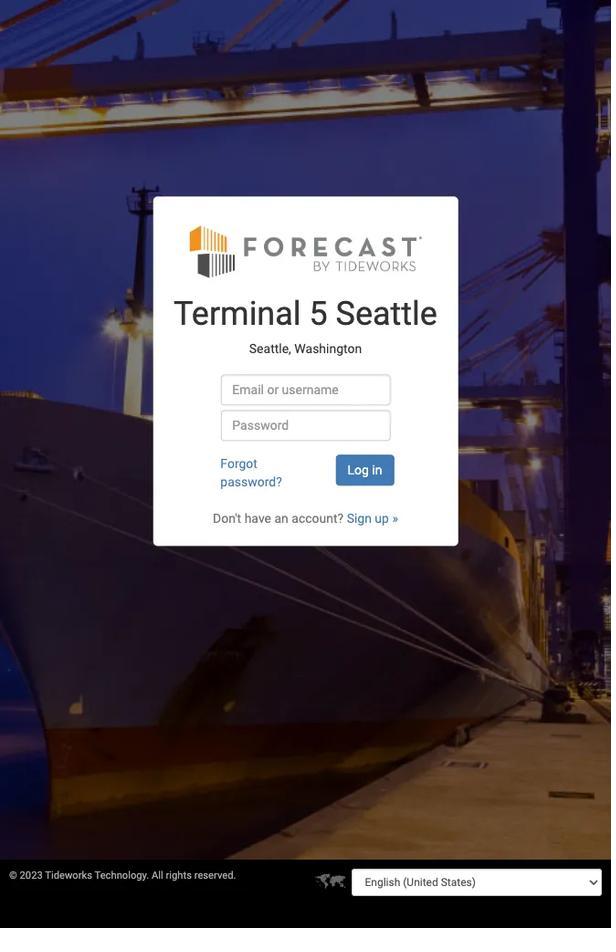 Task type: vqa. For each thing, say whether or not it's contained in the screenshot.
1st 'Tideworks' from left
no



Task type: locate. For each thing, give the bounding box(es) containing it.
sign up » link
[[347, 512, 398, 527]]

have
[[244, 512, 271, 527]]

rights
[[166, 870, 192, 882]]

seattle
[[336, 295, 437, 334]]

»
[[392, 512, 398, 527]]

forgot password? link
[[220, 457, 282, 490]]

Email or username text field
[[220, 375, 391, 406]]

technology.
[[95, 870, 149, 882]]

terminal
[[174, 295, 301, 334]]

log in button
[[336, 455, 394, 486]]

forecast® by tideworks image
[[189, 224, 422, 279]]

forgot password?
[[220, 457, 282, 490]]

don't have an account? sign up »
[[213, 512, 398, 527]]

5
[[309, 295, 328, 334]]

©
[[9, 870, 17, 882]]

sign
[[347, 512, 372, 527]]

password?
[[220, 475, 282, 490]]

seattle,
[[249, 342, 291, 356]]

tideworks
[[45, 870, 92, 882]]

up
[[375, 512, 389, 527]]



Task type: describe. For each thing, give the bounding box(es) containing it.
washington
[[294, 342, 362, 356]]

forgot
[[220, 457, 258, 472]]

terminal 5 seattle seattle, washington
[[174, 295, 437, 356]]

reserved.
[[194, 870, 236, 882]]

log in
[[348, 464, 382, 478]]

an
[[274, 512, 288, 527]]

2023
[[20, 870, 43, 882]]

in
[[372, 464, 382, 478]]

don't
[[213, 512, 241, 527]]

all
[[152, 870, 163, 882]]

account?
[[292, 512, 344, 527]]

© 2023 tideworks technology. all rights reserved.
[[9, 870, 236, 882]]

Password password field
[[220, 411, 391, 442]]

log
[[348, 464, 369, 478]]



